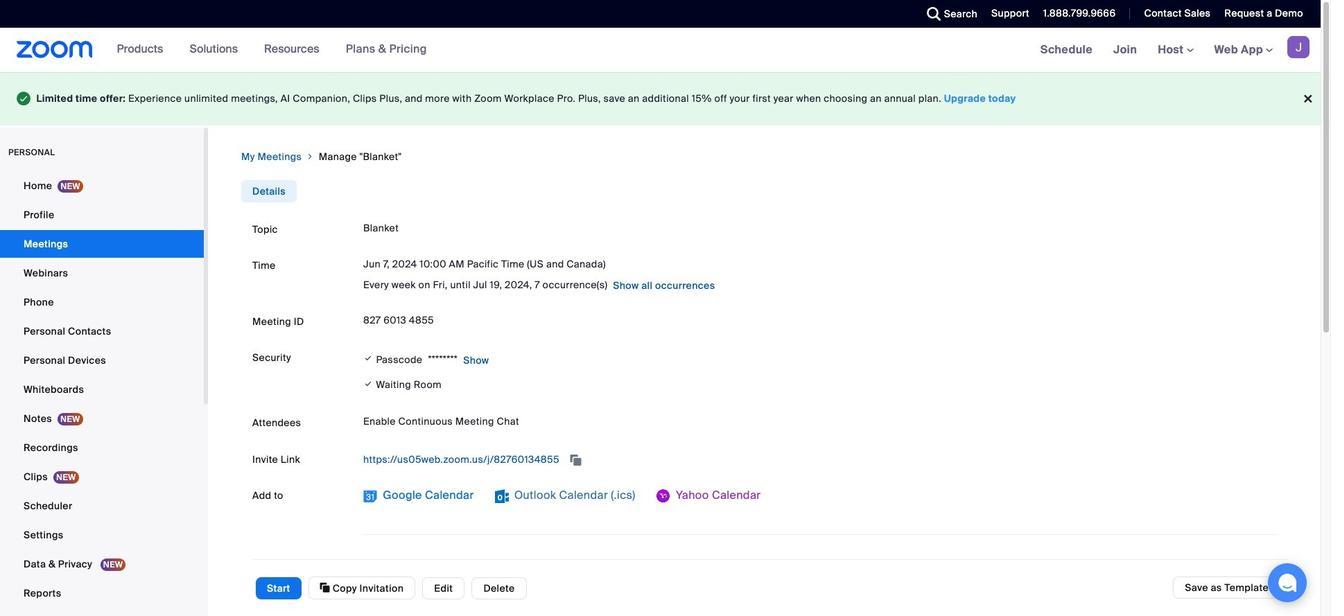 Task type: vqa. For each thing, say whether or not it's contained in the screenshot.
the add to google calendar 'image'
yes



Task type: describe. For each thing, give the bounding box(es) containing it.
zoom logo image
[[17, 41, 93, 58]]

manage my meeting tab control tab list
[[241, 180, 297, 202]]

personal menu menu
[[0, 172, 204, 609]]

copy url image
[[569, 455, 583, 465]]

add to outlook calendar (.ics) image
[[495, 489, 509, 503]]

add to google calendar image
[[363, 489, 377, 503]]

copy image
[[320, 582, 330, 594]]

add to yahoo calendar image
[[656, 489, 670, 503]]



Task type: locate. For each thing, give the bounding box(es) containing it.
product information navigation
[[93, 28, 438, 72]]

tab
[[241, 180, 297, 202]]

meetings navigation
[[1030, 28, 1321, 73]]

right image
[[306, 149, 315, 163]]

checked image
[[363, 377, 373, 392]]

footer
[[0, 72, 1321, 125]]

type image
[[17, 89, 31, 109]]

open chat image
[[1278, 573, 1297, 593]]

profile picture image
[[1288, 36, 1310, 58]]

banner
[[0, 28, 1321, 73]]

checked image
[[363, 352, 373, 366]]

manage blanket navigation
[[241, 149, 1288, 163]]



